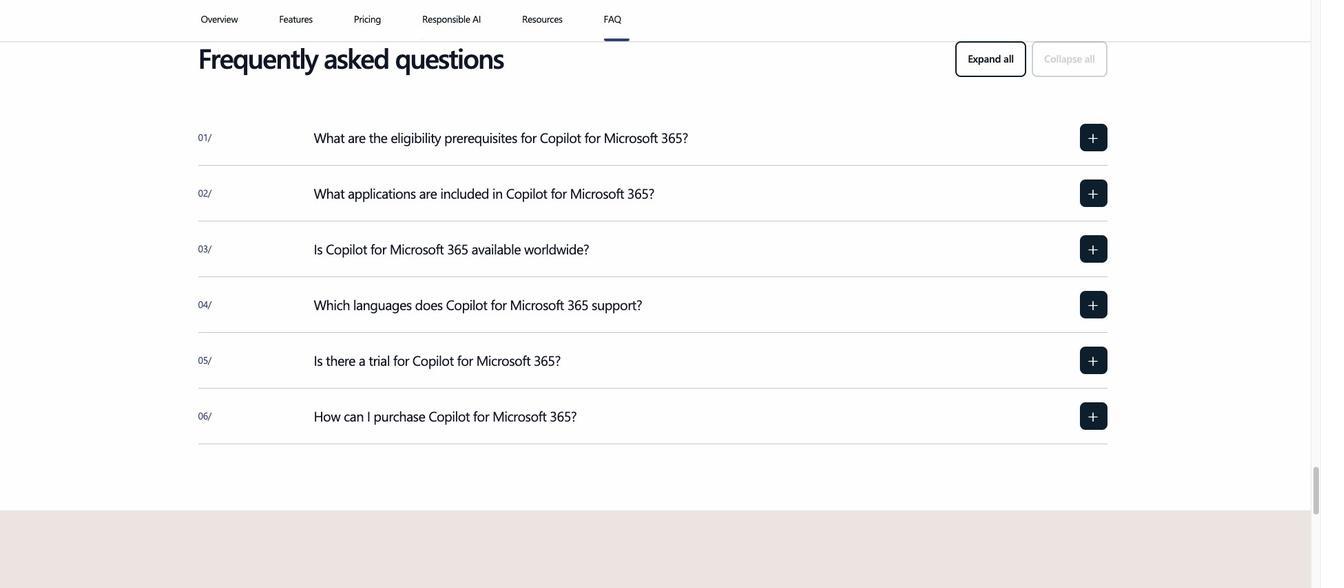 Task type: vqa. For each thing, say whether or not it's contained in the screenshot.
leftmost the for
no



Task type: describe. For each thing, give the bounding box(es) containing it.
collapse all
[[1044, 51, 1095, 65]]

expand all
[[968, 51, 1014, 65]]

all for expand all
[[1004, 51, 1014, 65]]

expand all button
[[956, 41, 1026, 77]]

all for collapse all
[[1085, 51, 1095, 65]]



Task type: locate. For each thing, give the bounding box(es) containing it.
collapse
[[1044, 51, 1082, 65]]

0 horizontal spatial all
[[1004, 51, 1014, 65]]

all
[[1004, 51, 1014, 65], [1085, 51, 1095, 65]]

2 all from the left
[[1085, 51, 1095, 65]]

all right the collapse
[[1085, 51, 1095, 65]]

1 all from the left
[[1004, 51, 1014, 65]]

faq image
[[604, 39, 629, 41]]

expand
[[968, 51, 1001, 65]]

all right expand
[[1004, 51, 1014, 65]]

1 horizontal spatial all
[[1085, 51, 1095, 65]]

collapse all button
[[1032, 41, 1107, 77]]



